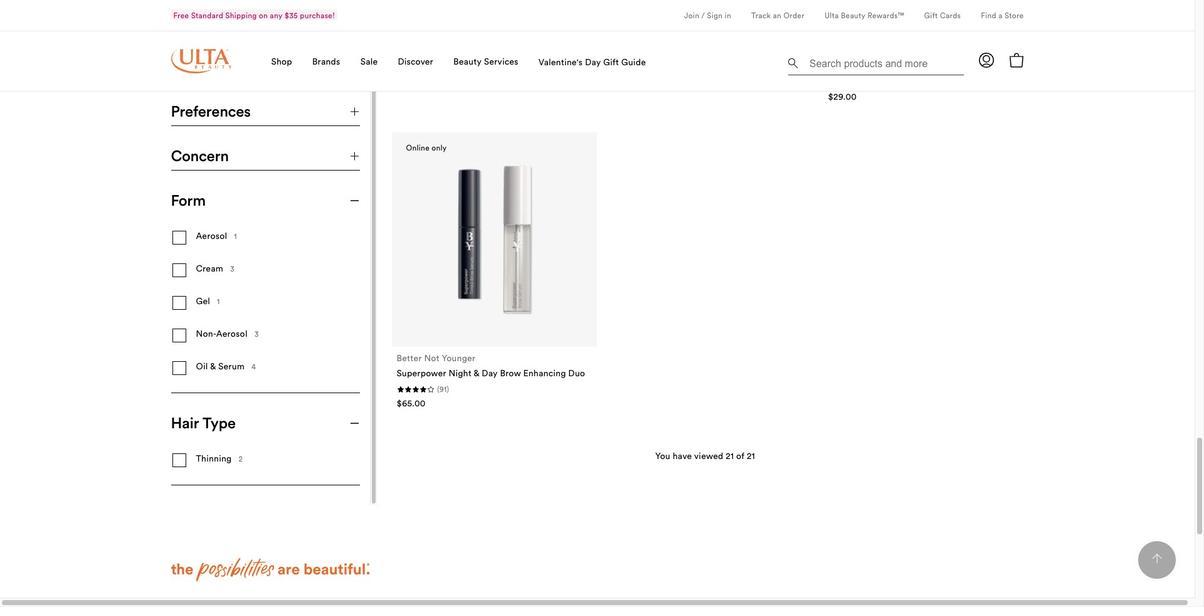 Task type: locate. For each thing, give the bounding box(es) containing it.
younger inside "better not younger superpower night & day brow enhancing duo"
[[442, 353, 475, 364]]

beauty left services
[[453, 55, 482, 67]]

0 vertical spatial superpower
[[397, 48, 446, 59]]

cards
[[940, 11, 961, 20]]

skin up boost
[[927, 48, 944, 59]]

gift left cards
[[924, 11, 938, 20]]

superpower up "("
[[397, 368, 446, 379]]

superpower left the thickening
[[397, 48, 446, 59]]

brands button
[[312, 31, 340, 92]]

younger up within
[[658, 33, 691, 44]]

on
[[259, 10, 268, 20]]

1 superpower from the top
[[397, 48, 446, 59]]

find
[[981, 11, 996, 20]]

1 skin from the left
[[674, 48, 692, 59]]

services
[[484, 55, 518, 67]]

2 - from the left
[[900, 48, 903, 59]]

not for within
[[640, 33, 655, 44]]

not up significant at top
[[856, 33, 871, 44]]

not inside "better not younger superpower night & day brow enhancing duo"
[[424, 353, 439, 364]]

younger for other
[[873, 33, 907, 44]]

better inside better not younger superpower thickening hairpatches
[[397, 33, 422, 44]]

withicon image
[[171, 0, 178, 7]]

enhancing
[[523, 368, 566, 379]]

day right "valentine's"
[[585, 56, 601, 67]]

& left the scalp
[[694, 48, 700, 59]]

3
[[230, 264, 235, 273], [254, 329, 259, 339]]

( 91 )
[[437, 385, 449, 394]]

1 horizontal spatial 1
[[234, 231, 237, 241]]

2
[[239, 454, 243, 463]]

oil
[[196, 361, 208, 372]]

serum
[[218, 361, 245, 372]]

brow
[[500, 368, 521, 379]]

1 horizontal spatial gift
[[924, 11, 938, 20]]

)
[[447, 385, 449, 394]]

1 horizontal spatial skin
[[927, 48, 944, 59]]

order
[[784, 11, 804, 20]]

- inside better not younger power within - skin & scalp collagen gummies
[[669, 48, 672, 59]]

1 horizontal spatial 21
[[747, 450, 755, 461]]

- for within
[[669, 48, 672, 59]]

3 for cream
[[230, 264, 235, 273]]

1 horizontal spatial day
[[585, 56, 601, 67]]

0 vertical spatial gift
[[924, 11, 938, 20]]

better up discover
[[397, 33, 422, 44]]

online only
[[406, 143, 447, 152]]

None checkbox
[[171, 229, 360, 246], [171, 294, 360, 311], [171, 360, 360, 376], [171, 452, 360, 468], [171, 229, 360, 246], [171, 294, 360, 311], [171, 360, 360, 376], [171, 452, 360, 468]]

younger inside better not younger significant other - hair, skin & nails supplement + retinol boost
[[873, 33, 907, 44]]

1 vertical spatial 1
[[217, 297, 220, 306]]

viewed
[[694, 450, 723, 461]]

2 skin from the left
[[927, 48, 944, 59]]

sign
[[707, 10, 723, 20]]

skin inside better not younger power within - skin & scalp collagen gummies
[[674, 48, 692, 59]]

shop
[[271, 55, 292, 67]]

gift
[[924, 11, 938, 20], [603, 56, 619, 67]]

superpower for better not younger superpower thickening hairpatches
[[397, 48, 446, 59]]

the possibilities are beautiful image
[[171, 557, 370, 582]]

not
[[424, 33, 439, 44], [640, 33, 655, 44], [856, 33, 871, 44], [424, 353, 439, 364]]

& inside better not younger significant other - hair, skin & nails supplement + retinol boost
[[946, 48, 952, 59]]

superpower inside better not younger superpower thickening hairpatches
[[397, 48, 446, 59]]

skin inside better not younger significant other - hair, skin & nails supplement + retinol boost
[[927, 48, 944, 59]]

0 horizontal spatial gift
[[603, 56, 619, 67]]

better not younger power within - skin & scalp collagen gummies
[[612, 33, 805, 59]]

night
[[449, 368, 472, 379]]

type
[[203, 413, 235, 432]]

not inside better not younger significant other - hair, skin & nails supplement + retinol boost
[[856, 33, 871, 44]]

1
[[234, 231, 237, 241], [217, 297, 220, 306]]

0 horizontal spatial 1
[[217, 297, 220, 306]]

younger inside better not younger power within - skin & scalp collagen gummies
[[658, 33, 691, 44]]

day left 'brow'
[[482, 368, 498, 379]]

gift left 'guide'
[[603, 56, 619, 67]]

younger inside better not younger superpower thickening hairpatches
[[442, 33, 475, 44]]

better for better not younger significant other - hair, skin & nails supplement + retinol boost
[[828, 33, 853, 44]]

standard
[[191, 10, 223, 20]]

aerosol
[[196, 230, 227, 241], [216, 328, 248, 339]]

younger up other
[[873, 33, 907, 44]]

superpower
[[397, 48, 446, 59], [397, 368, 446, 379]]

1 horizontal spatial 3
[[254, 329, 259, 339]]

younger for thickening
[[442, 33, 475, 44]]

0 vertical spatial beauty
[[841, 10, 865, 20]]

other
[[874, 48, 898, 59]]

collagen
[[727, 48, 764, 59]]

not inside better not younger superpower thickening hairpatches
[[424, 33, 439, 44]]

skin right within
[[674, 48, 692, 59]]

&
[[694, 48, 700, 59], [946, 48, 952, 59], [210, 361, 216, 372], [474, 368, 479, 379]]

- inside better not younger significant other - hair, skin & nails supplement + retinol boost
[[900, 48, 903, 59]]

hair
[[171, 413, 199, 432]]

better not younger superpower thickening hairpatches
[[397, 33, 545, 59]]

better inside better not younger significant other - hair, skin & nails supplement + retinol boost
[[828, 33, 853, 44]]

1 21 from the left
[[726, 450, 734, 461]]

only
[[432, 143, 447, 152]]

0 horizontal spatial beauty
[[453, 55, 482, 67]]

0 horizontal spatial 21
[[726, 450, 734, 461]]

better inside better not younger power within - skin & scalp collagen gummies
[[612, 33, 638, 44]]

concern
[[171, 146, 229, 165]]

1 horizontal spatial beauty
[[841, 10, 865, 20]]

not for other
[[856, 33, 871, 44]]

skin
[[674, 48, 692, 59], [927, 48, 944, 59]]

younger up the thickening
[[442, 33, 475, 44]]

better up significant at top
[[828, 33, 853, 44]]

superpower for better not younger superpower night & day brow enhancing duo
[[397, 368, 446, 379]]

3 up the 4
[[254, 329, 259, 339]]

better for better not younger superpower thickening hairpatches
[[397, 33, 422, 44]]

ulta beauty rewards™ button
[[825, 0, 904, 31]]

1 vertical spatial superpower
[[397, 368, 446, 379]]

- right within
[[669, 48, 672, 59]]

1 for gel
[[217, 297, 220, 306]]

not up discover
[[424, 33, 439, 44]]

0 horizontal spatial -
[[669, 48, 672, 59]]

not up within
[[640, 33, 655, 44]]

aerosol up serum
[[216, 328, 248, 339]]

3 right cream on the left
[[230, 264, 235, 273]]

1 - from the left
[[669, 48, 672, 59]]

purchase!
[[300, 10, 335, 20]]

beauty
[[841, 10, 865, 20], [453, 55, 482, 67]]

better
[[397, 33, 422, 44], [612, 33, 638, 44], [828, 33, 853, 44], [397, 353, 422, 364]]

sale
[[360, 55, 378, 67]]

in
[[725, 10, 731, 20]]

valentine's day gift guide link
[[538, 56, 646, 69]]

better up power
[[612, 33, 638, 44]]

4
[[252, 362, 256, 371]]

track
[[751, 11, 771, 20]]

1 vertical spatial beauty
[[453, 55, 482, 67]]

non-
[[196, 328, 216, 339]]

1 for aerosol
[[234, 231, 237, 241]]

2 superpower from the top
[[397, 368, 446, 379]]

& left "nails"
[[946, 48, 952, 59]]

1 horizontal spatial -
[[900, 48, 903, 59]]

None search field
[[788, 48, 964, 78]]

beauty right ulta
[[841, 10, 865, 20]]

aerosol up cream on the left
[[196, 230, 227, 241]]

younger up night
[[442, 353, 475, 364]]

21 left of
[[726, 450, 734, 461]]

None checkbox
[[171, 262, 360, 278], [171, 327, 360, 343], [171, 262, 360, 278], [171, 327, 360, 343]]

ulta beauty rewards™
[[825, 10, 904, 20]]

- for other
[[900, 48, 903, 59]]

- up retinol
[[900, 48, 903, 59]]

0 horizontal spatial 3
[[230, 264, 235, 273]]

1 vertical spatial 3
[[254, 329, 259, 339]]

younger
[[442, 33, 475, 44], [658, 33, 691, 44], [873, 33, 907, 44], [442, 353, 475, 364]]

track an order link
[[751, 11, 804, 22]]

better inside "better not younger superpower night & day brow enhancing duo"
[[397, 353, 422, 364]]

join / sign in button
[[684, 0, 731, 31]]

21 right of
[[747, 450, 755, 461]]

0 vertical spatial 1
[[234, 231, 237, 241]]

day
[[585, 56, 601, 67], [482, 368, 498, 379]]

better up $65.00
[[397, 353, 422, 364]]

superpower inside "better not younger superpower night & day brow enhancing duo"
[[397, 368, 446, 379]]

not up "("
[[424, 353, 439, 364]]

hair type
[[171, 413, 235, 432]]

0 horizontal spatial skin
[[674, 48, 692, 59]]

0 horizontal spatial day
[[482, 368, 498, 379]]

(
[[437, 385, 439, 394]]

Search products and more search field
[[808, 50, 960, 72]]

& right night
[[474, 368, 479, 379]]

not inside better not younger power within - skin & scalp collagen gummies
[[640, 33, 655, 44]]

you have viewed 21 of 21
[[655, 450, 755, 461]]

significant
[[828, 48, 872, 59]]

0 vertical spatial 3
[[230, 264, 235, 273]]

+
[[880, 61, 885, 72]]

form
[[171, 190, 206, 209]]

1 vertical spatial day
[[482, 368, 498, 379]]

0 vertical spatial day
[[585, 56, 601, 67]]



Task type: describe. For each thing, give the bounding box(es) containing it.
gift cards
[[924, 11, 961, 20]]

discover
[[398, 55, 433, 67]]

younger for night
[[442, 353, 475, 364]]

nails
[[955, 48, 975, 59]]

free
[[173, 10, 189, 20]]

beauty services
[[453, 55, 518, 67]]

discover button
[[398, 31, 433, 92]]

track an order
[[751, 11, 804, 20]]

$35
[[285, 10, 298, 20]]

shop button
[[271, 31, 292, 92]]

3 for non-aerosol
[[254, 329, 259, 339]]

go to ulta beauty homepage image
[[171, 49, 231, 73]]

an
[[773, 11, 781, 20]]

guide
[[621, 56, 646, 67]]

valentine's day gift guide
[[538, 56, 646, 67]]

91
[[439, 385, 447, 394]]

/
[[701, 10, 705, 20]]

thickening
[[449, 48, 494, 59]]

duo
[[568, 368, 585, 379]]

hair,
[[905, 48, 925, 59]]

brands
[[312, 55, 340, 67]]

boost
[[918, 61, 941, 72]]

not for thickening
[[424, 33, 439, 44]]

log in to your ulta account image
[[979, 52, 994, 67]]

& right oil
[[210, 361, 216, 372]]

scalp
[[702, 48, 725, 59]]

any
[[270, 10, 283, 20]]

& inside "better not younger superpower night & day brow enhancing duo"
[[474, 368, 479, 379]]

0 items in bag image
[[1009, 53, 1024, 68]]

join / sign in
[[684, 10, 731, 20]]

better for better not younger power within - skin & scalp collagen gummies
[[612, 33, 638, 44]]

better for better not younger superpower night & day brow enhancing duo
[[397, 353, 422, 364]]

$29.00
[[828, 91, 857, 102]]

preferences
[[171, 101, 251, 120]]

find a store
[[981, 11, 1024, 20]]

you
[[655, 450, 670, 461]]

non-aerosol
[[196, 328, 248, 339]]

not for night
[[424, 353, 439, 364]]

price
[[171, 57, 205, 76]]

$65.00
[[397, 398, 426, 409]]

oil & serum
[[196, 361, 245, 372]]

power
[[612, 48, 638, 59]]

better not younger significant other - hair, skin & nails supplement + retinol boost
[[828, 33, 975, 72]]

gummies
[[766, 48, 805, 59]]

ulta
[[825, 10, 839, 20]]

beauty services button
[[453, 31, 518, 92]]

of
[[736, 450, 745, 461]]

back to top image
[[1152, 554, 1162, 564]]

better not younger superpower night & day brow enhancing duo
[[397, 353, 585, 379]]

have
[[673, 450, 692, 461]]

valentine's
[[538, 56, 583, 67]]

rewards™
[[868, 10, 904, 20]]

& inside better not younger power within - skin & scalp collagen gummies
[[694, 48, 700, 59]]

supplement
[[828, 61, 877, 72]]

gift cards link
[[924, 11, 961, 22]]

cream
[[196, 263, 223, 274]]

shipping
[[225, 10, 257, 20]]

thinning
[[196, 453, 232, 464]]

store
[[1005, 11, 1024, 20]]

online
[[406, 143, 430, 152]]

1 vertical spatial gift
[[603, 56, 619, 67]]

day inside valentine's day gift guide link
[[585, 56, 601, 67]]

2 21 from the left
[[747, 450, 755, 461]]

hairpatches
[[496, 48, 545, 59]]

younger for within
[[658, 33, 691, 44]]

better not younger superpower night & day brow enhancing duo image
[[412, 157, 577, 322]]

retinol
[[887, 61, 916, 72]]

1 vertical spatial aerosol
[[216, 328, 248, 339]]

sale button
[[360, 31, 378, 92]]

gel
[[196, 295, 210, 307]]

find a store link
[[981, 11, 1024, 22]]

free standard shipping on any $35 purchase!
[[173, 10, 335, 20]]

a
[[998, 11, 1003, 20]]

day inside "better not younger superpower night & day brow enhancing duo"
[[482, 368, 498, 379]]

0 vertical spatial aerosol
[[196, 230, 227, 241]]

join
[[684, 10, 699, 20]]

within
[[640, 48, 667, 59]]



Task type: vqa. For each thing, say whether or not it's contained in the screenshot.


